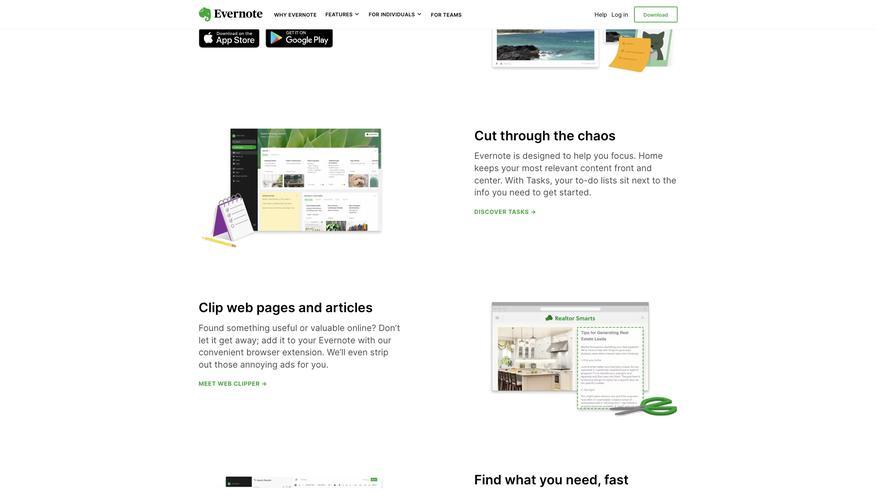 Task type: locate. For each thing, give the bounding box(es) containing it.
2 vertical spatial your
[[298, 335, 317, 346]]

download link
[[635, 6, 678, 23]]

1 horizontal spatial get
[[544, 187, 557, 198]]

1 vertical spatial →
[[262, 381, 268, 388]]

2 vertical spatial evernote
[[319, 335, 356, 346]]

for left individuals
[[369, 11, 380, 18]]

why evernote
[[274, 12, 317, 18]]

individuals
[[381, 11, 415, 18]]

1 horizontal spatial the
[[664, 175, 677, 186]]

evernote up keeps
[[475, 151, 511, 161]]

web clipper evernote tool showcase image
[[489, 296, 678, 422]]

→ right tasks
[[531, 208, 537, 216]]

found
[[199, 323, 224, 334]]

for left teams
[[431, 12, 442, 18]]

and up next
[[637, 163, 653, 174]]

2 horizontal spatial you
[[594, 151, 609, 161]]

to-
[[576, 175, 588, 186]]

0 vertical spatial →
[[531, 208, 537, 216]]

designed
[[523, 151, 561, 161]]

found something useful or valuable online? don't let it get away; add it to your evernote with our convenient browser extension. we'll even strip out those annoying ads for you.
[[199, 323, 400, 370]]

find
[[475, 472, 502, 488]]

0 vertical spatial your
[[502, 163, 520, 174]]

you right what
[[540, 472, 563, 488]]

info
[[475, 187, 490, 198]]

your down or
[[298, 335, 317, 346]]

get
[[544, 187, 557, 198], [219, 335, 233, 346]]

do
[[588, 175, 599, 186]]

useful
[[273, 323, 298, 334]]

tasks
[[509, 208, 529, 216]]

log
[[612, 11, 622, 18]]

you
[[594, 151, 609, 161], [493, 187, 507, 198], [540, 472, 563, 488]]

1 horizontal spatial for
[[431, 12, 442, 18]]

even
[[348, 348, 368, 358]]

0 horizontal spatial your
[[298, 335, 317, 346]]

features button
[[326, 11, 360, 18]]

0 horizontal spatial it
[[212, 335, 217, 346]]

0 horizontal spatial and
[[299, 300, 322, 316]]

the right next
[[664, 175, 677, 186]]

get inside "evernote is designed to help you focus. home keeps your most relevant content front and center. with tasks, your to-do lists sit next to the info you need to get started."
[[544, 187, 557, 198]]

discover tasks →
[[475, 208, 537, 216]]

get down tasks,
[[544, 187, 557, 198]]

it right let
[[212, 335, 217, 346]]

it
[[212, 335, 217, 346], [280, 335, 285, 346]]

get up the convenient
[[219, 335, 233, 346]]

0 horizontal spatial evernote
[[289, 12, 317, 18]]

web
[[227, 300, 253, 316]]

→
[[531, 208, 537, 216], [262, 381, 268, 388]]

evernote is designed to help you focus. home keeps your most relevant content front and center. with tasks, your to-do lists sit next to the info you need to get started.
[[475, 151, 677, 198]]

1 horizontal spatial it
[[280, 335, 285, 346]]

and inside "evernote is designed to help you focus. home keeps your most relevant content front and center. with tasks, your to-do lists sit next to the info you need to get started."
[[637, 163, 653, 174]]

the inside "evernote is designed to help you focus. home keeps your most relevant content front and center. with tasks, your to-do lists sit next to the info you need to get started."
[[664, 175, 677, 186]]

help
[[574, 151, 592, 161]]

clipper
[[234, 381, 260, 388]]

0 horizontal spatial for
[[369, 11, 380, 18]]

0 horizontal spatial you
[[493, 187, 507, 198]]

with
[[506, 175, 524, 186]]

teams
[[443, 12, 462, 18]]

0 vertical spatial the
[[554, 128, 575, 144]]

1 horizontal spatial →
[[531, 208, 537, 216]]

it down useful
[[280, 335, 285, 346]]

evernote inside "evernote is designed to help you focus. home keeps your most relevant content front and center. with tasks, your to-do lists sit next to the info you need to get started."
[[475, 151, 511, 161]]

→ right clipper
[[262, 381, 268, 388]]

tasks,
[[527, 175, 553, 186]]

evernote right why
[[289, 12, 317, 18]]

away;
[[235, 335, 259, 346]]

started.
[[560, 187, 592, 198]]

your
[[502, 163, 520, 174], [555, 175, 574, 186], [298, 335, 317, 346]]

the
[[554, 128, 575, 144], [664, 175, 677, 186]]

for inside button
[[369, 11, 380, 18]]

keeps
[[475, 163, 499, 174]]

0 vertical spatial and
[[637, 163, 653, 174]]

and
[[637, 163, 653, 174], [299, 300, 322, 316]]

2 horizontal spatial evernote
[[475, 151, 511, 161]]

evernote inside "link"
[[289, 12, 317, 18]]

front
[[615, 163, 635, 174]]

need
[[510, 187, 531, 198]]

1 vertical spatial your
[[555, 175, 574, 186]]

1 vertical spatial get
[[219, 335, 233, 346]]

your up with
[[502, 163, 520, 174]]

0 vertical spatial evernote
[[289, 12, 317, 18]]

capture everything with evernote image
[[489, 0, 678, 75]]

with
[[358, 335, 376, 346]]

sit
[[620, 175, 630, 186]]

cut through the chaos
[[475, 128, 616, 144]]

log in link
[[612, 11, 629, 18]]

find what you need, fast
[[475, 472, 629, 488]]

and up or
[[299, 300, 322, 316]]

content
[[581, 163, 612, 174]]

1 vertical spatial the
[[664, 175, 677, 186]]

2 horizontal spatial your
[[555, 175, 574, 186]]

0 horizontal spatial →
[[262, 381, 268, 388]]

to
[[563, 151, 572, 161], [653, 175, 661, 186], [533, 187, 541, 198], [288, 335, 296, 346]]

you up content
[[594, 151, 609, 161]]

valuable
[[311, 323, 345, 334]]

annoying
[[240, 360, 278, 370]]

ads
[[280, 360, 295, 370]]

to inside 'found something useful or valuable online? don't let it get away; add it to your evernote with our convenient browser extension. we'll even strip out those annoying ads for you.'
[[288, 335, 296, 346]]

0 horizontal spatial get
[[219, 335, 233, 346]]

1 horizontal spatial evernote
[[319, 335, 356, 346]]

let
[[199, 335, 209, 346]]

1 vertical spatial evernote
[[475, 151, 511, 161]]

for teams
[[431, 12, 462, 18]]

0 vertical spatial get
[[544, 187, 557, 198]]

is
[[514, 151, 521, 161]]

you down center.
[[493, 187, 507, 198]]

your down relevant
[[555, 175, 574, 186]]

for
[[298, 360, 309, 370]]

for teams link
[[431, 11, 462, 18]]

get inside 'found something useful or valuable online? don't let it get away; add it to your evernote with our convenient browser extension. we'll even strip out those annoying ads for you.'
[[219, 335, 233, 346]]

the up help
[[554, 128, 575, 144]]

to down useful
[[288, 335, 296, 346]]

1 vertical spatial and
[[299, 300, 322, 316]]

evernote
[[289, 12, 317, 18], [475, 151, 511, 161], [319, 335, 356, 346]]

evernote up we'll
[[319, 335, 356, 346]]

relevant
[[545, 163, 578, 174]]

1 horizontal spatial you
[[540, 472, 563, 488]]

need,
[[566, 472, 602, 488]]

1 horizontal spatial and
[[637, 163, 653, 174]]

to up relevant
[[563, 151, 572, 161]]

most
[[522, 163, 543, 174]]

for
[[369, 11, 380, 18], [431, 12, 442, 18]]



Task type: vqa. For each thing, say whether or not it's contained in the screenshot.
Teams
yes



Task type: describe. For each thing, give the bounding box(es) containing it.
convenient
[[199, 348, 244, 358]]

for individuals button
[[369, 11, 423, 18]]

what
[[505, 472, 537, 488]]

articles
[[326, 300, 373, 316]]

add
[[262, 335, 277, 346]]

calendar integration of evernote image
[[199, 123, 388, 249]]

help link
[[595, 11, 608, 18]]

in
[[624, 11, 629, 18]]

why
[[274, 12, 287, 18]]

clip web pages and articles
[[199, 300, 373, 316]]

for for for individuals
[[369, 11, 380, 18]]

evernote inside 'found something useful or valuable online? don't let it get away; add it to your evernote with our convenient browser extension. we'll even strip out those annoying ads for you.'
[[319, 335, 356, 346]]

why evernote link
[[274, 11, 317, 18]]

out
[[199, 360, 212, 370]]

focus.
[[612, 151, 637, 161]]

center.
[[475, 175, 503, 186]]

lists
[[601, 175, 618, 186]]

online?
[[348, 323, 377, 334]]

to right next
[[653, 175, 661, 186]]

1 horizontal spatial your
[[502, 163, 520, 174]]

for for for teams
[[431, 12, 442, 18]]

2 vertical spatial you
[[540, 472, 563, 488]]

or
[[300, 323, 308, 334]]

something
[[227, 323, 270, 334]]

extension.
[[282, 348, 325, 358]]

for individuals
[[369, 11, 415, 18]]

1 it from the left
[[212, 335, 217, 346]]

download
[[644, 12, 669, 18]]

those
[[215, 360, 238, 370]]

cut
[[475, 128, 497, 144]]

0 horizontal spatial the
[[554, 128, 575, 144]]

our
[[378, 335, 392, 346]]

discover tasks → link
[[475, 208, 537, 216]]

your inside 'found something useful or valuable online? don't let it get away; add it to your evernote with our convenient browser extension. we'll even strip out those annoying ads for you.'
[[298, 335, 317, 346]]

help
[[595, 11, 608, 18]]

0 vertical spatial you
[[594, 151, 609, 161]]

evernote logo image
[[199, 7, 263, 22]]

you.
[[311, 360, 329, 370]]

don't
[[379, 323, 400, 334]]

meet web clipper → link
[[199, 381, 268, 388]]

log in
[[612, 11, 629, 18]]

clip
[[199, 300, 224, 316]]

fast
[[605, 472, 629, 488]]

pages
[[257, 300, 296, 316]]

meet
[[199, 381, 216, 388]]

chaos
[[578, 128, 616, 144]]

discover
[[475, 208, 507, 216]]

to down tasks,
[[533, 187, 541, 198]]

strip
[[371, 348, 389, 358]]

meet web clipper →
[[199, 381, 268, 388]]

2 it from the left
[[280, 335, 285, 346]]

web
[[218, 381, 232, 388]]

features
[[326, 11, 353, 18]]

home
[[639, 151, 663, 161]]

browser
[[247, 348, 280, 358]]

1 vertical spatial you
[[493, 187, 507, 198]]

search evernote feature showcase image
[[199, 468, 388, 489]]

we'll
[[327, 348, 346, 358]]

through
[[501, 128, 551, 144]]

next
[[632, 175, 650, 186]]



